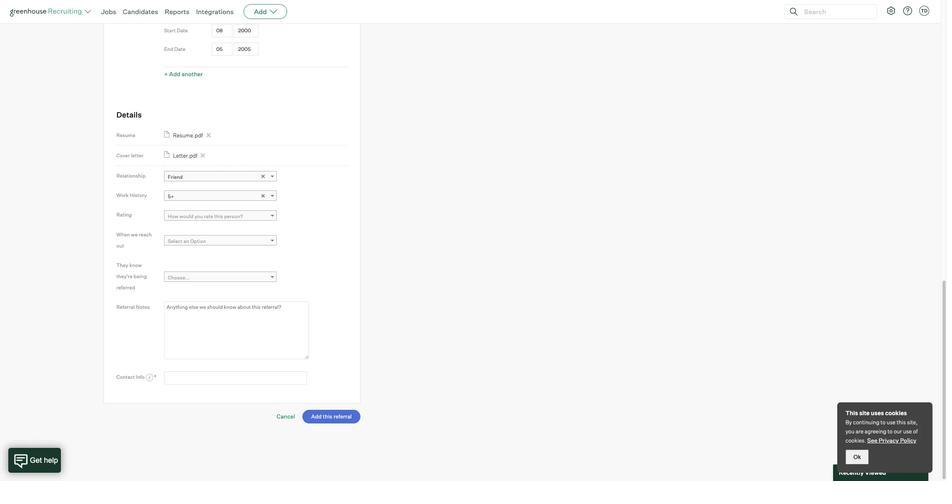 Task type: locate. For each thing, give the bounding box(es) containing it.
education element
[[164, 0, 348, 80]]

out
[[116, 243, 124, 249]]

you down by
[[846, 429, 855, 435]]

use left of
[[903, 429, 912, 435]]

you left rate
[[195, 213, 203, 220]]

1 vertical spatial use
[[903, 429, 912, 435]]

0 horizontal spatial this
[[214, 213, 223, 220]]

privacy
[[879, 437, 899, 444]]

use down cookies
[[887, 419, 896, 426]]

0 vertical spatial mm text field
[[212, 24, 233, 37]]

of
[[913, 429, 918, 435]]

integrations link
[[196, 7, 234, 16]]

recently viewed
[[839, 470, 886, 477]]

candidates
[[123, 7, 158, 16]]

0 vertical spatial add
[[254, 7, 267, 16]]

MM text field
[[212, 24, 233, 37], [212, 43, 233, 56]]

you inside by continuing to use this site, you are agreeing to our use of cookies.
[[846, 429, 855, 435]]

1 mm text field from the top
[[212, 24, 233, 37]]

1 vertical spatial mm text field
[[212, 43, 233, 56]]

viewed
[[865, 470, 886, 477]]

reach
[[139, 232, 152, 238]]

add up yyyy text box on the top left of the page
[[254, 7, 267, 16]]

when
[[116, 232, 130, 238]]

td button
[[920, 6, 930, 16]]

work
[[116, 192, 129, 199]]

None submit
[[303, 410, 361, 424]]

person?
[[224, 213, 243, 220]]

relationship
[[116, 173, 146, 179]]

0 vertical spatial use
[[887, 419, 896, 426]]

reports link
[[165, 7, 190, 16]]

contact info
[[116, 374, 146, 380]]

work history
[[116, 192, 147, 199]]

jobs link
[[101, 7, 116, 16]]

td button
[[918, 4, 931, 17]]

recently
[[839, 470, 864, 477]]

by
[[846, 419, 852, 426]]

agreeing
[[865, 429, 887, 435]]

add button
[[244, 4, 287, 19]]

5+ link
[[164, 191, 277, 203]]

2 mm text field from the top
[[212, 43, 233, 56]]

they
[[116, 262, 128, 268]]

date right end
[[174, 46, 185, 52]]

details
[[116, 110, 142, 120]]

you
[[195, 213, 203, 220], [846, 429, 855, 435]]

Referral Notes text field
[[164, 302, 309, 360]]

end
[[164, 46, 173, 52]]

how would you rate this person? link
[[164, 210, 277, 222]]

None file field
[[10, 440, 115, 449], [0, 451, 105, 459], [10, 440, 115, 449], [0, 451, 105, 459]]

notes
[[136, 304, 150, 310]]

date
[[177, 28, 188, 34], [174, 46, 185, 52]]

select an option
[[168, 238, 206, 245]]

mm text field left yyyy text field
[[212, 43, 233, 56]]

how
[[168, 213, 178, 220]]

cookies.
[[846, 438, 866, 444]]

1 horizontal spatial you
[[846, 429, 855, 435]]

0 horizontal spatial to
[[881, 419, 886, 426]]

0 horizontal spatial you
[[195, 213, 203, 220]]

1 horizontal spatial this
[[897, 419, 906, 426]]

this up our at right
[[897, 419, 906, 426]]

add right +
[[169, 71, 180, 78]]

how would you rate this person?
[[168, 213, 243, 220]]

info
[[136, 374, 145, 380]]

rating
[[116, 212, 132, 218]]

referred
[[116, 285, 135, 291]]

1 horizontal spatial to
[[888, 429, 893, 435]]

1 vertical spatial add
[[169, 71, 180, 78]]

add inside popup button
[[254, 7, 267, 16]]

date right start on the left
[[177, 28, 188, 34]]

to down uses
[[881, 419, 886, 426]]

YYYY text field
[[234, 24, 259, 37]]

+ add another link
[[164, 71, 203, 78]]

resume
[[116, 132, 135, 138]]

reports
[[165, 7, 190, 16]]

td
[[921, 8, 928, 14]]

1 horizontal spatial use
[[903, 429, 912, 435]]

this right rate
[[214, 213, 223, 220]]

0 vertical spatial date
[[177, 28, 188, 34]]

integrations
[[196, 7, 234, 16]]

1 horizontal spatial add
[[254, 7, 267, 16]]

None text field
[[164, 372, 307, 385]]

mm text field down engineering
[[212, 24, 233, 37]]

select an option link
[[164, 236, 277, 248]]

when we reach out
[[116, 232, 152, 249]]

we
[[131, 232, 138, 238]]

add
[[254, 7, 267, 16], [169, 71, 180, 78]]

being
[[134, 273, 147, 280]]

use
[[887, 419, 896, 426], [903, 429, 912, 435]]

discipline
[[164, 9, 187, 15]]

date for end date
[[174, 46, 185, 52]]

to left our at right
[[888, 429, 893, 435]]

to
[[881, 419, 886, 426], [888, 429, 893, 435]]

this
[[214, 213, 223, 220], [897, 419, 906, 426]]

0 vertical spatial to
[[881, 419, 886, 426]]

by continuing to use this site, you are agreeing to our use of cookies.
[[846, 419, 918, 444]]

another
[[182, 71, 203, 78]]

0 vertical spatial this
[[214, 213, 223, 220]]

1 vertical spatial you
[[846, 429, 855, 435]]

cookies
[[886, 410, 907, 417]]

select
[[168, 238, 182, 245]]

1 vertical spatial date
[[174, 46, 185, 52]]

0 horizontal spatial use
[[887, 419, 896, 426]]

cover letter
[[116, 153, 143, 159]]

history
[[130, 192, 147, 199]]

this inside by continuing to use this site, you are agreeing to our use of cookies.
[[897, 419, 906, 426]]

YYYY text field
[[234, 43, 259, 56]]

know
[[129, 262, 142, 268]]

1 vertical spatial this
[[897, 419, 906, 426]]

0 horizontal spatial add
[[169, 71, 180, 78]]

contact
[[116, 374, 135, 380]]

end date
[[164, 46, 185, 52]]

they know they're being referred
[[116, 262, 147, 291]]

see privacy policy link
[[868, 437, 917, 444]]



Task type: describe. For each thing, give the bounding box(es) containing it.
0 vertical spatial you
[[195, 213, 203, 220]]

option
[[190, 238, 206, 245]]

5+
[[168, 194, 174, 200]]

referral notes
[[116, 304, 150, 310]]

mm text field for start date
[[212, 24, 233, 37]]

cover
[[116, 153, 130, 159]]

this site uses cookies
[[846, 410, 907, 417]]

our
[[894, 429, 902, 435]]

an
[[184, 238, 189, 245]]

would
[[179, 213, 193, 220]]

*
[[154, 374, 156, 380]]

this
[[846, 410, 858, 417]]

candidates link
[[123, 7, 158, 16]]

referral
[[116, 304, 135, 310]]

they're
[[116, 273, 133, 280]]

add inside education 'element'
[[169, 71, 180, 78]]

see privacy policy
[[868, 437, 917, 444]]

this for use
[[897, 419, 906, 426]]

jobs
[[101, 7, 116, 16]]

choose...
[[168, 275, 190, 281]]

friend link
[[164, 171, 277, 183]]

1 vertical spatial to
[[888, 429, 893, 435]]

engineering link
[[212, 6, 325, 18]]

+ add another
[[164, 71, 203, 78]]

date for start date
[[177, 28, 188, 34]]

engineering
[[216, 9, 244, 15]]

uses
[[871, 410, 884, 417]]

continuing
[[853, 419, 880, 426]]

+
[[164, 71, 168, 78]]

start
[[164, 28, 176, 34]]

letter
[[131, 153, 143, 159]]

policy
[[900, 437, 917, 444]]

cancel link
[[277, 413, 295, 420]]

letter.pdf
[[173, 153, 197, 159]]

rate
[[204, 213, 213, 220]]

ok button
[[846, 450, 869, 465]]

friend
[[168, 174, 183, 180]]

choose... link
[[164, 272, 277, 284]]

site
[[860, 410, 870, 417]]

mm text field for end date
[[212, 43, 233, 56]]

cancel
[[277, 413, 295, 420]]

this for rate
[[214, 213, 223, 220]]

see
[[868, 437, 878, 444]]

Search text field
[[802, 6, 870, 18]]

site,
[[907, 419, 918, 426]]

greenhouse recruiting image
[[10, 7, 85, 17]]

start date
[[164, 28, 188, 34]]

configure image
[[887, 6, 896, 16]]

ok
[[854, 454, 861, 461]]

resume.pdf
[[173, 132, 203, 139]]

are
[[856, 429, 864, 435]]



Task type: vqa. For each thing, say whether or not it's contained in the screenshot.
the 07:00) associated with Arizona
no



